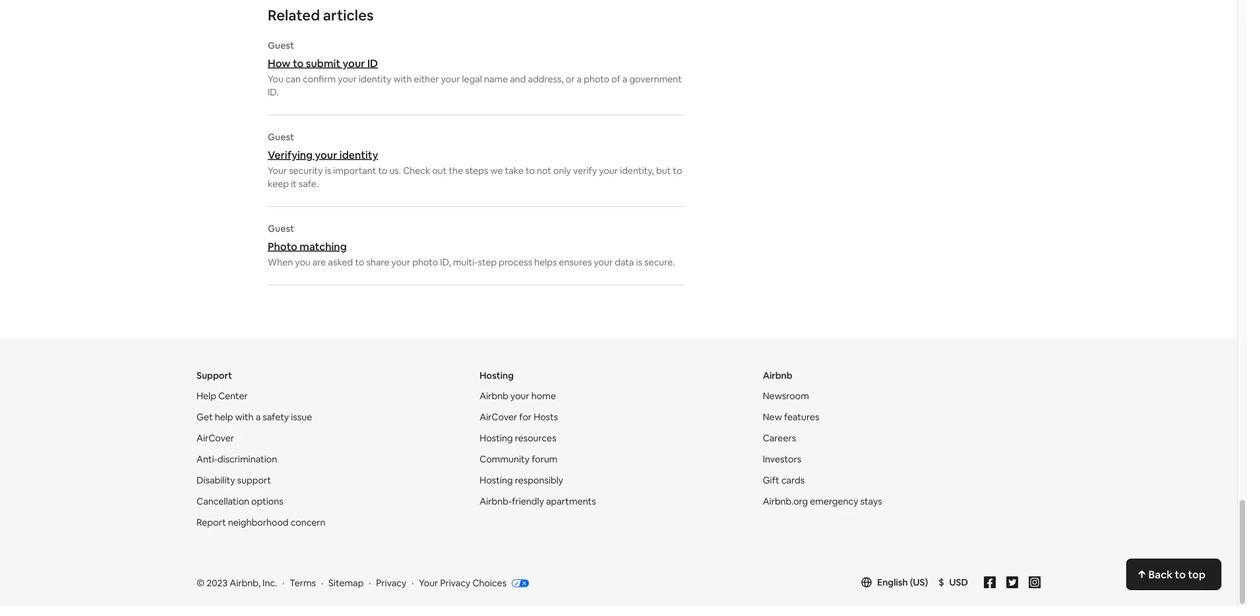 Task type: locate. For each thing, give the bounding box(es) containing it.
photo matching link
[[268, 240, 685, 254]]

airbnb.org
[[763, 496, 808, 508]]

2 guest from the top
[[268, 132, 294, 143]]

hosting up airbnb-
[[480, 475, 513, 487]]

1 horizontal spatial a
[[577, 74, 582, 85]]

top
[[1188, 568, 1206, 582]]

important
[[333, 165, 376, 177]]

discrimination
[[217, 454, 277, 466]]

back to top
[[1148, 568, 1206, 582]]

is right security
[[325, 165, 331, 177]]

navigate to instagram image
[[1029, 577, 1041, 589]]

1 vertical spatial airbnb
[[480, 391, 508, 403]]

2 vertical spatial hosting
[[480, 475, 513, 487]]

get
[[197, 412, 213, 424]]

you
[[295, 257, 310, 269]]

airbnb for airbnb your home
[[480, 391, 508, 403]]

help center
[[197, 391, 248, 403]]

2 hosting from the top
[[480, 433, 513, 445]]

verifying
[[268, 148, 313, 162]]

report
[[197, 517, 226, 529]]

1 horizontal spatial airbnb
[[763, 370, 792, 382]]

help center link
[[197, 391, 248, 403]]

only
[[553, 165, 571, 177]]

3 guest from the top
[[268, 223, 294, 235]]

1 privacy from the left
[[376, 578, 406, 590]]

careers
[[763, 433, 796, 445]]

your
[[268, 165, 287, 177], [419, 578, 438, 590]]

2 horizontal spatial a
[[622, 74, 627, 85]]

airbnb up aircover for hosts link
[[480, 391, 508, 403]]

cancellation options
[[197, 496, 283, 508]]

1 horizontal spatial aircover
[[480, 412, 517, 424]]

cancellation options link
[[197, 496, 283, 508]]

photo left of
[[584, 74, 609, 85]]

1 vertical spatial aircover
[[197, 433, 234, 445]]

can
[[285, 74, 301, 85]]

1 horizontal spatial with
[[393, 74, 412, 85]]

disability support link
[[197, 475, 271, 487]]

0 vertical spatial aircover
[[480, 412, 517, 424]]

to up can
[[293, 57, 304, 70]]

community forum link
[[480, 454, 558, 466]]

·
[[282, 578, 285, 590]]

new
[[763, 412, 782, 424]]

options
[[251, 496, 283, 508]]

guest inside guest how to submit your id you can confirm your identity with either your legal name and address, or a photo of a government id.
[[268, 40, 294, 52]]

1 hosting from the top
[[480, 370, 514, 382]]

a
[[577, 74, 582, 85], [622, 74, 627, 85], [256, 412, 261, 424]]

out
[[432, 165, 447, 177]]

report neighborhood concern link
[[197, 517, 326, 529]]

guest inside guest verifying your identity your security is important to us. check out the steps we take to not only verify your identity, but to keep it safe.
[[268, 132, 294, 143]]

with right help
[[235, 412, 254, 424]]

1 vertical spatial with
[[235, 412, 254, 424]]

aircover for hosts
[[480, 412, 558, 424]]

investors link
[[763, 454, 801, 466]]

1 vertical spatial identity
[[340, 148, 378, 162]]

photo
[[584, 74, 609, 85], [412, 257, 438, 269]]

0 horizontal spatial with
[[235, 412, 254, 424]]

or
[[566, 74, 575, 85]]

cancellation
[[197, 496, 249, 508]]

0 vertical spatial identity
[[359, 74, 391, 85]]

to inside guest photo matching when you are asked to share your photo id, multi-step process helps ensures your data is secure.
[[355, 257, 364, 269]]

aircover for aircover 'link'
[[197, 433, 234, 445]]

photo inside guest photo matching when you are asked to share your photo id, multi-step process helps ensures your data is secure.
[[412, 257, 438, 269]]

0 horizontal spatial photo
[[412, 257, 438, 269]]

aircover left for
[[480, 412, 517, 424]]

guest up verifying
[[268, 132, 294, 143]]

your up aircover for hosts link
[[510, 391, 529, 403]]

0 vertical spatial airbnb
[[763, 370, 792, 382]]

airbnb up newsroom
[[763, 370, 792, 382]]

0 horizontal spatial a
[[256, 412, 261, 424]]

2 vertical spatial guest
[[268, 223, 294, 235]]

step
[[478, 257, 497, 269]]

0 vertical spatial with
[[393, 74, 412, 85]]

name
[[484, 74, 508, 85]]

0 vertical spatial hosting
[[480, 370, 514, 382]]

1 horizontal spatial privacy
[[440, 578, 470, 590]]

© 2023 airbnb, inc.
[[197, 578, 277, 590]]

matching
[[300, 240, 347, 254]]

with inside guest how to submit your id you can confirm your identity with either your legal name and address, or a photo of a government id.
[[393, 74, 412, 85]]

of
[[611, 74, 620, 85]]

1 horizontal spatial your
[[419, 578, 438, 590]]

hosting up airbnb your home
[[480, 370, 514, 382]]

center
[[218, 391, 248, 403]]

multi-
[[453, 257, 478, 269]]

get help with a safety issue
[[197, 412, 312, 424]]

confirm
[[303, 74, 336, 85]]

issue
[[291, 412, 312, 424]]

your up security
[[315, 148, 337, 162]]

anti-discrimination link
[[197, 454, 277, 466]]

aircover up anti-
[[197, 433, 234, 445]]

your right privacy link
[[419, 578, 438, 590]]

check
[[403, 165, 430, 177]]

identity,
[[620, 165, 654, 177]]

hosting
[[480, 370, 514, 382], [480, 433, 513, 445], [480, 475, 513, 487]]

1 vertical spatial your
[[419, 578, 438, 590]]

a left safety
[[256, 412, 261, 424]]

anti-
[[197, 454, 217, 466]]

english (us) button
[[861, 577, 928, 589]]

your up keep
[[268, 165, 287, 177]]

a right of
[[622, 74, 627, 85]]

1 vertical spatial hosting
[[480, 433, 513, 445]]

1 horizontal spatial photo
[[584, 74, 609, 85]]

is
[[325, 165, 331, 177], [636, 257, 642, 269]]

airbnb for airbnb
[[763, 370, 792, 382]]

identity up 'important'
[[340, 148, 378, 162]]

to inside 'back to top' button
[[1175, 568, 1186, 582]]

how to submit your id element
[[268, 40, 685, 99]]

0 horizontal spatial airbnb
[[480, 391, 508, 403]]

guest up how at the top of page
[[268, 40, 294, 52]]

safe.
[[299, 178, 319, 190]]

help
[[215, 412, 233, 424]]

to left the 'share'
[[355, 257, 364, 269]]

either
[[414, 74, 439, 85]]

0 vertical spatial your
[[268, 165, 287, 177]]

airbnb-friendly apartments
[[480, 496, 596, 508]]

with left either
[[393, 74, 412, 85]]

0 horizontal spatial aircover
[[197, 433, 234, 445]]

1 vertical spatial guest
[[268, 132, 294, 143]]

new features link
[[763, 412, 819, 424]]

0 vertical spatial photo
[[584, 74, 609, 85]]

process
[[499, 257, 532, 269]]

1 horizontal spatial is
[[636, 257, 642, 269]]

privacy
[[376, 578, 406, 590], [440, 578, 470, 590]]

apartments
[[546, 496, 596, 508]]

take
[[505, 165, 524, 177]]

choices
[[472, 578, 507, 590]]

©
[[197, 578, 205, 590]]

0 horizontal spatial your
[[268, 165, 287, 177]]

is right data
[[636, 257, 642, 269]]

and
[[510, 74, 526, 85]]

community
[[480, 454, 530, 466]]

to left not
[[526, 165, 535, 177]]

report neighborhood concern
[[197, 517, 326, 529]]

hosting responsibly link
[[480, 475, 563, 487]]

photo matching element
[[268, 223, 685, 269]]

resources
[[515, 433, 556, 445]]

id.
[[268, 87, 279, 99]]

1 vertical spatial is
[[636, 257, 642, 269]]

guest photo matching when you are asked to share your photo id, multi-step process helps ensures your data is secure.
[[268, 223, 675, 269]]

0 horizontal spatial is
[[325, 165, 331, 177]]

privacy right sitemap
[[376, 578, 406, 590]]

0 horizontal spatial privacy
[[376, 578, 406, 590]]

privacy left choices
[[440, 578, 470, 590]]

usd
[[949, 577, 968, 589]]

your inside guest verifying your identity your security is important to us. check out the steps we take to not only verify your identity, but to keep it safe.
[[268, 165, 287, 177]]

to left top in the bottom right of the page
[[1175, 568, 1186, 582]]

photo left 'id,'
[[412, 257, 438, 269]]

related
[[268, 6, 320, 25]]

your right confirm
[[338, 74, 357, 85]]

but
[[656, 165, 671, 177]]

hosts
[[534, 412, 558, 424]]

guest inside guest photo matching when you are asked to share your photo id, multi-step process helps ensures your data is secure.
[[268, 223, 294, 235]]

guest up photo
[[268, 223, 294, 235]]

your right the 'share'
[[391, 257, 410, 269]]

0 vertical spatial guest
[[268, 40, 294, 52]]

0 vertical spatial is
[[325, 165, 331, 177]]

1 vertical spatial photo
[[412, 257, 438, 269]]

hosting up community
[[480, 433, 513, 445]]

you
[[268, 74, 283, 85]]

a right or
[[577, 74, 582, 85]]

guest
[[268, 40, 294, 52], [268, 132, 294, 143], [268, 223, 294, 235]]

aircover for aircover for hosts
[[480, 412, 517, 424]]

3 hosting from the top
[[480, 475, 513, 487]]

identity down the id
[[359, 74, 391, 85]]

airbnb your home
[[480, 391, 556, 403]]

your left legal
[[441, 74, 460, 85]]

english (us)
[[877, 577, 928, 589]]

1 guest from the top
[[268, 40, 294, 52]]



Task type: describe. For each thing, give the bounding box(es) containing it.
(us)
[[910, 577, 928, 589]]

airbnb,
[[230, 578, 260, 590]]

helps
[[534, 257, 557, 269]]

cards
[[781, 475, 805, 487]]

safety
[[263, 412, 289, 424]]

your right the verify
[[599, 165, 618, 177]]

security
[[289, 165, 323, 177]]

get help with a safety issue link
[[197, 412, 312, 424]]

articles
[[323, 6, 374, 25]]

terms
[[290, 578, 316, 590]]

keep
[[268, 178, 289, 190]]

your left the id
[[343, 57, 365, 70]]

english
[[877, 577, 908, 589]]

community forum
[[480, 454, 558, 466]]

when
[[268, 257, 293, 269]]

identity inside guest how to submit your id you can confirm your identity with either your legal name and address, or a photo of a government id.
[[359, 74, 391, 85]]

$
[[939, 577, 944, 589]]

anti-discrimination
[[197, 454, 277, 466]]

sitemap link
[[328, 578, 364, 590]]

gift cards
[[763, 475, 805, 487]]

newsroom
[[763, 391, 809, 403]]

is inside guest verifying your identity your security is important to us. check out the steps we take to not only verify your identity, but to keep it safe.
[[325, 165, 331, 177]]

data
[[615, 257, 634, 269]]

privacy link
[[376, 578, 406, 590]]

2023
[[207, 578, 228, 590]]

disability
[[197, 475, 235, 487]]

are
[[312, 257, 326, 269]]

aircover for hosts link
[[480, 412, 558, 424]]

stays
[[860, 496, 882, 508]]

careers link
[[763, 433, 796, 445]]

gift cards link
[[763, 475, 805, 487]]

verify
[[573, 165, 597, 177]]

for
[[519, 412, 532, 424]]

government
[[629, 74, 682, 85]]

responsibly
[[515, 475, 563, 487]]

friendly
[[512, 496, 544, 508]]

ensures
[[559, 257, 592, 269]]

guest for how
[[268, 40, 294, 52]]

id
[[367, 57, 378, 70]]

hosting for hosting responsibly
[[480, 475, 513, 487]]

identity inside guest verifying your identity your security is important to us. check out the steps we take to not only verify your identity, but to keep it safe.
[[340, 148, 378, 162]]

guest how to submit your id you can confirm your identity with either your legal name and address, or a photo of a government id.
[[268, 40, 682, 99]]

airbnb your home link
[[480, 391, 556, 403]]

features
[[784, 412, 819, 424]]

us.
[[389, 165, 401, 177]]

it
[[291, 178, 297, 190]]

hosting responsibly
[[480, 475, 563, 487]]

emergency
[[810, 496, 858, 508]]

hosting for hosting resources
[[480, 433, 513, 445]]

newsroom link
[[763, 391, 809, 403]]

secure.
[[644, 257, 675, 269]]

$ usd
[[939, 577, 968, 589]]

to left 'us.'
[[378, 165, 387, 177]]

legal
[[462, 74, 482, 85]]

hosting resources
[[480, 433, 556, 445]]

sitemap
[[328, 578, 364, 590]]

investors
[[763, 454, 801, 466]]

forum
[[532, 454, 558, 466]]

airbnb-friendly apartments link
[[480, 496, 596, 508]]

guest for photo
[[268, 223, 294, 235]]

verifying your identity element
[[268, 132, 685, 191]]

home
[[531, 391, 556, 403]]

hosting resources link
[[480, 433, 556, 445]]

new features
[[763, 412, 819, 424]]

not
[[537, 165, 551, 177]]

to right but
[[673, 165, 682, 177]]

your left data
[[594, 257, 613, 269]]

airbnb.org emergency stays
[[763, 496, 882, 508]]

back to top button
[[1126, 559, 1221, 591]]

terms link
[[290, 578, 316, 590]]

navigate to facebook image
[[984, 577, 996, 589]]

guest for verifying
[[268, 132, 294, 143]]

2 privacy from the left
[[440, 578, 470, 590]]

support
[[197, 370, 232, 382]]

navigate to twitter image
[[1006, 577, 1018, 589]]

verifying your identity link
[[268, 148, 685, 162]]

guest verifying your identity your security is important to us. check out the steps we take to not only verify your identity, but to keep it safe.
[[268, 132, 682, 190]]

to inside guest how to submit your id you can confirm your identity with either your legal name and address, or a photo of a government id.
[[293, 57, 304, 70]]

back
[[1148, 568, 1173, 582]]

how to submit your id link
[[268, 57, 685, 70]]

photo inside guest how to submit your id you can confirm your identity with either your legal name and address, or a photo of a government id.
[[584, 74, 609, 85]]

is inside guest photo matching when you are asked to share your photo id, multi-step process helps ensures your data is secure.
[[636, 257, 642, 269]]

hosting for hosting
[[480, 370, 514, 382]]

share
[[366, 257, 389, 269]]

help
[[197, 391, 216, 403]]

photo
[[268, 240, 297, 254]]

id,
[[440, 257, 451, 269]]

how
[[268, 57, 290, 70]]

support
[[237, 475, 271, 487]]



Task type: vqa. For each thing, say whether or not it's contained in the screenshot.
Photo matching Link
yes



